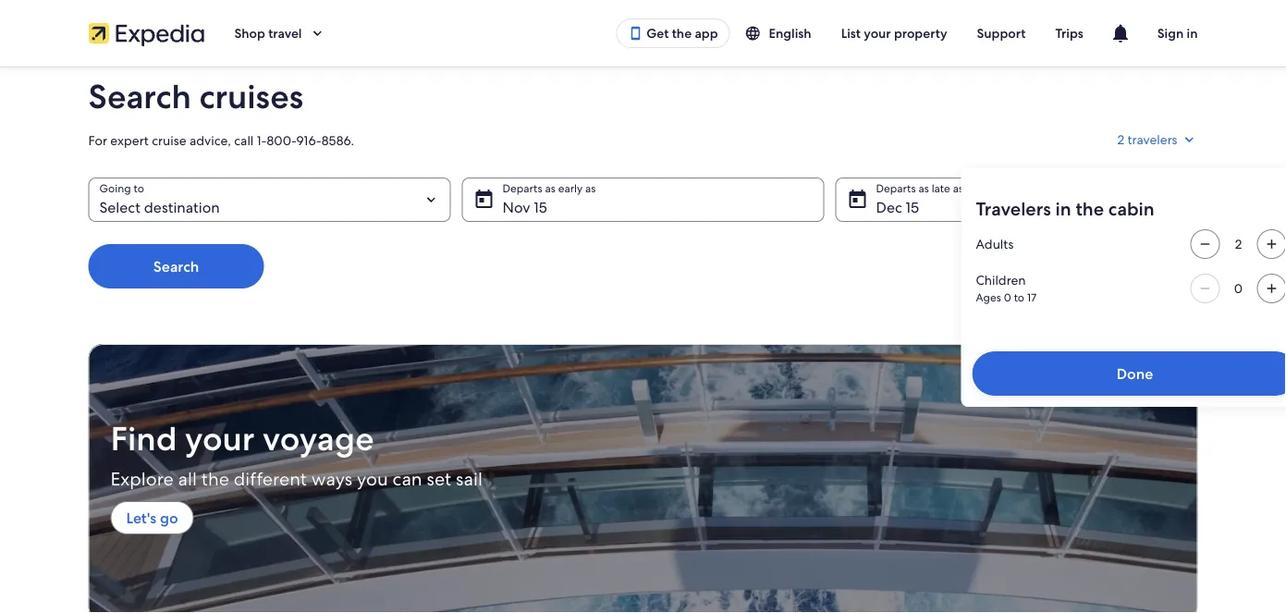Task type: describe. For each thing, give the bounding box(es) containing it.
travelers in the cabin
[[976, 197, 1155, 221]]

cruise
[[152, 132, 186, 149]]

2 horizontal spatial the
[[1076, 197, 1104, 221]]

you
[[357, 467, 388, 491]]

main content containing search cruises
[[0, 67, 1286, 613]]

shop
[[234, 25, 265, 42]]

nov
[[503, 197, 530, 217]]

15 for nov 15
[[534, 197, 547, 217]]

your for property
[[864, 25, 891, 42]]

increase children in room 1 image
[[1261, 281, 1283, 296]]

for
[[88, 132, 107, 149]]

your for voyage
[[185, 417, 255, 460]]

travelers
[[1128, 131, 1178, 148]]

the inside find your voyage explore all the different ways you can set sail
[[201, 467, 229, 491]]

list your property link
[[827, 17, 962, 50]]

2 travelers
[[1118, 131, 1178, 148]]

2
[[1118, 131, 1125, 148]]

list
[[841, 25, 861, 42]]

done button
[[972, 351, 1286, 396]]

sign
[[1158, 25, 1184, 42]]

ways
[[312, 467, 353, 491]]

cabin
[[1109, 197, 1155, 221]]

sail
[[456, 467, 483, 491]]

cruises
[[199, 74, 304, 118]]

dec
[[876, 197, 902, 217]]

decrease adults in room 1 image
[[1194, 237, 1217, 252]]

property
[[894, 25, 948, 42]]

done
[[1117, 364, 1154, 383]]

app
[[695, 25, 718, 42]]

search for search cruises
[[88, 74, 191, 118]]

2 travelers button
[[1118, 124, 1198, 157]]

download button title image
[[628, 26, 643, 41]]

1-
[[257, 132, 267, 149]]

nov 15
[[503, 197, 547, 217]]

to
[[1014, 290, 1025, 305]]

can
[[393, 467, 422, 491]]

shop travel button
[[220, 11, 341, 55]]

small image
[[745, 25, 762, 42]]

communication center icon image
[[1110, 22, 1132, 44]]

search button
[[88, 244, 264, 289]]

decrease children in room 1 image
[[1194, 281, 1217, 296]]

list your property
[[841, 25, 948, 42]]

let's
[[126, 508, 156, 528]]

sign in
[[1158, 25, 1198, 42]]

adults
[[976, 236, 1014, 252]]

increase adults in room 1 image
[[1261, 237, 1283, 252]]

shop travel
[[234, 25, 302, 42]]

support link
[[962, 17, 1041, 50]]



Task type: locate. For each thing, give the bounding box(es) containing it.
in for sign
[[1187, 25, 1198, 42]]

find your voyage explore all the different ways you can set sail
[[111, 417, 483, 491]]

15
[[534, 197, 547, 217], [906, 197, 919, 217]]

go
[[160, 508, 178, 528]]

advice,
[[190, 132, 231, 149]]

main content
[[0, 67, 1286, 613]]

in right 'travelers' at the top right
[[1056, 197, 1072, 221]]

voyage
[[263, 417, 374, 460]]

0 horizontal spatial the
[[201, 467, 229, 491]]

set
[[427, 467, 452, 491]]

2 vertical spatial the
[[201, 467, 229, 491]]

support
[[977, 25, 1026, 42]]

the
[[672, 25, 692, 42], [1076, 197, 1104, 221], [201, 467, 229, 491]]

your inside find your voyage explore all the different ways you can set sail
[[185, 417, 255, 460]]

explore
[[111, 467, 174, 491]]

travel
[[268, 25, 302, 42]]

1 vertical spatial the
[[1076, 197, 1104, 221]]

search for search
[[153, 257, 199, 276]]

the right the all
[[201, 467, 229, 491]]

search inside search button
[[153, 257, 199, 276]]

1 horizontal spatial in
[[1187, 25, 1198, 42]]

0 horizontal spatial your
[[185, 417, 255, 460]]

trips
[[1056, 25, 1084, 42]]

let's go
[[126, 508, 178, 528]]

all
[[178, 467, 197, 491]]

search
[[88, 74, 191, 118], [153, 257, 199, 276]]

ages
[[976, 290, 1001, 305]]

english
[[769, 25, 812, 42]]

0 vertical spatial your
[[864, 25, 891, 42]]

1 horizontal spatial the
[[672, 25, 692, 42]]

expert
[[110, 132, 149, 149]]

dec 15
[[876, 197, 919, 217]]

dec 15 button
[[836, 178, 1198, 222]]

0 horizontal spatial 15
[[534, 197, 547, 217]]

0 vertical spatial the
[[672, 25, 692, 42]]

children
[[976, 272, 1026, 289]]

let's go link
[[111, 501, 194, 535]]

in
[[1187, 25, 1198, 42], [1056, 197, 1072, 221]]

0 vertical spatial search
[[88, 74, 191, 118]]

your up the all
[[185, 417, 255, 460]]

get the app link
[[616, 18, 730, 48]]

sign in button
[[1143, 11, 1213, 55]]

nov 15 button
[[462, 178, 825, 222]]

trailing image
[[309, 25, 326, 42]]

find
[[111, 417, 177, 460]]

in right sign
[[1187, 25, 1198, 42]]

1 horizontal spatial your
[[864, 25, 891, 42]]

800-
[[267, 132, 296, 149]]

children ages 0 to 17
[[976, 272, 1037, 305]]

15 for dec 15
[[906, 197, 919, 217]]

1 vertical spatial search
[[153, 257, 199, 276]]

in for travelers
[[1056, 197, 1072, 221]]

get
[[647, 25, 669, 42]]

0 vertical spatial in
[[1187, 25, 1198, 42]]

8586.
[[322, 132, 354, 149]]

the right get
[[672, 25, 692, 42]]

search cruises
[[88, 74, 304, 118]]

1 vertical spatial in
[[1056, 197, 1072, 221]]

in inside dropdown button
[[1187, 25, 1198, 42]]

call
[[234, 132, 254, 149]]

2 15 from the left
[[906, 197, 919, 217]]

english button
[[730, 17, 827, 50]]

15 right dec
[[906, 197, 919, 217]]

your
[[864, 25, 891, 42], [185, 417, 255, 460]]

medium image
[[1182, 131, 1198, 148]]

for expert cruise advice, call 1-800-916-8586.
[[88, 132, 354, 149]]

travelers
[[976, 197, 1051, 221]]

trips link
[[1041, 17, 1099, 50]]

15 right the nov
[[534, 197, 547, 217]]

0 horizontal spatial in
[[1056, 197, 1072, 221]]

the left cabin
[[1076, 197, 1104, 221]]

916-
[[296, 132, 322, 149]]

1 vertical spatial your
[[185, 417, 255, 460]]

different
[[234, 467, 307, 491]]

your right the list
[[864, 25, 891, 42]]

get the app
[[647, 25, 718, 42]]

17
[[1027, 290, 1037, 305]]

1 horizontal spatial 15
[[906, 197, 919, 217]]

expedia logo image
[[88, 20, 205, 46]]

your inside list your property link
[[864, 25, 891, 42]]

1 15 from the left
[[534, 197, 547, 217]]

0
[[1004, 290, 1012, 305]]



Task type: vqa. For each thing, say whether or not it's contained in the screenshot.
the Next month 'image'
no



